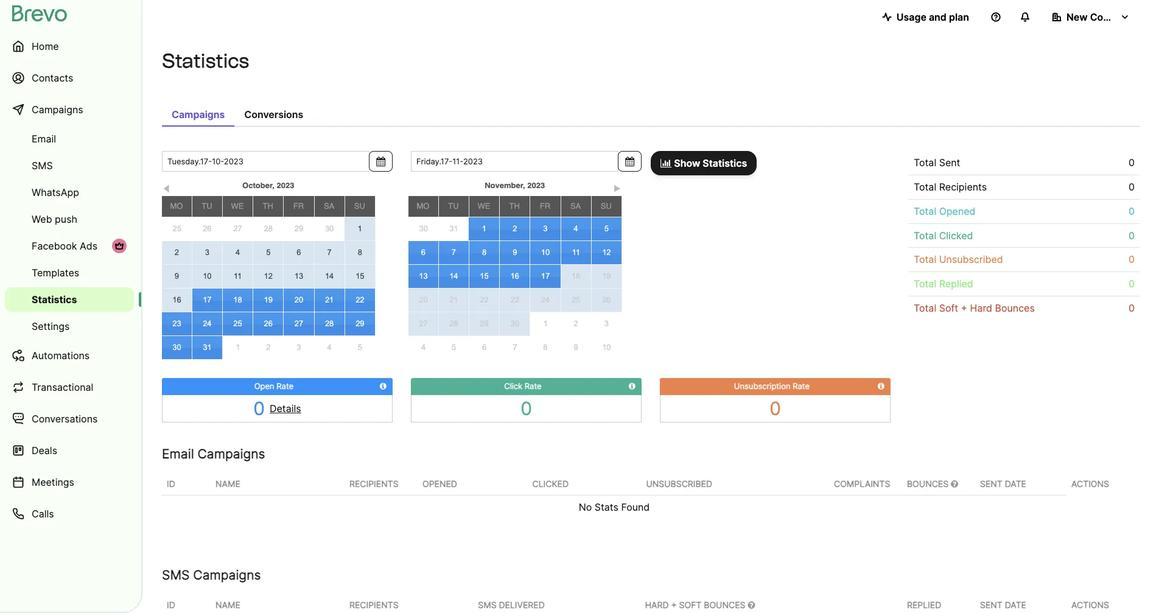 Task type: locate. For each thing, give the bounding box(es) containing it.
total left sent
[[914, 156, 936, 169]]

0 for total sent
[[1129, 156, 1135, 169]]

2023 right november,
[[527, 181, 545, 190]]

email for email
[[32, 133, 56, 145]]

0 vertical spatial email
[[32, 133, 56, 145]]

sms delivered
[[478, 599, 545, 610]]

2 mo from the left
[[417, 202, 429, 211]]

19
[[602, 272, 611, 281], [264, 295, 273, 304]]

fr for november, 2023
[[540, 202, 550, 211]]

0 vertical spatial opened
[[939, 205, 976, 217]]

12 link
[[592, 241, 622, 264], [253, 265, 283, 288]]

campaigns
[[32, 103, 83, 116], [172, 108, 225, 121], [198, 446, 265, 461], [193, 567, 261, 582]]

sms for sms
[[32, 160, 53, 172]]

id down sms campaigns
[[167, 599, 175, 610]]

sms link
[[5, 153, 134, 178]]

0 horizontal spatial email
[[32, 133, 56, 145]]

0 vertical spatial date
[[1005, 478, 1026, 489]]

14
[[325, 272, 334, 281], [449, 272, 458, 281]]

1 horizontal spatial 22
[[480, 295, 489, 304]]

rate right click
[[525, 381, 542, 391]]

1 horizontal spatial 24 link
[[530, 289, 560, 312]]

clicked
[[939, 229, 973, 241], [532, 478, 569, 489]]

0 horizontal spatial 17 link
[[192, 289, 222, 312]]

email
[[32, 133, 56, 145], [162, 446, 194, 461]]

sa for 4
[[570, 202, 581, 211]]

0 horizontal spatial 18 link
[[223, 289, 253, 312]]

show statistics button
[[651, 151, 757, 175]]

1 vertical spatial 23
[[172, 319, 181, 328]]

0 vertical spatial clicked
[[939, 229, 973, 241]]

0 horizontal spatial 14
[[325, 272, 334, 281]]

25 link
[[162, 218, 192, 241], [561, 289, 591, 312], [223, 312, 253, 335]]

total for total sent
[[914, 156, 936, 169]]

total down total clicked
[[914, 253, 936, 266]]

21 link
[[314, 289, 344, 312], [439, 289, 469, 312]]

2 2023 from the left
[[527, 181, 545, 190]]

0 horizontal spatial 12
[[264, 272, 273, 281]]

unsubscribed up total replied
[[939, 253, 1003, 266]]

su for 1
[[354, 202, 365, 211]]

1 vertical spatial 10 link
[[192, 265, 222, 288]]

th
[[263, 202, 273, 211], [509, 202, 520, 211]]

0 horizontal spatial hard
[[645, 599, 669, 610]]

unsubscription
[[734, 381, 791, 391]]

1 horizontal spatial bounces
[[995, 302, 1035, 314]]

1 su from the left
[[354, 202, 365, 211]]

1 horizontal spatial sa
[[570, 202, 581, 211]]

15
[[356, 272, 364, 281], [480, 272, 489, 281]]

18
[[572, 272, 580, 281], [233, 295, 242, 304]]

1 vertical spatial 24
[[203, 319, 212, 328]]

12 for 12 link to the right
[[602, 248, 611, 257]]

1 horizontal spatial 21 link
[[439, 289, 469, 312]]

13
[[294, 272, 303, 281], [419, 272, 428, 281]]

2023 inside november, 2023 ▶
[[527, 181, 545, 190]]

10 for middle '10' link
[[541, 248, 550, 257]]

we for november, 2023
[[478, 202, 490, 211]]

1 vertical spatial 31
[[203, 343, 212, 352]]

1 horizontal spatial 15
[[480, 272, 489, 281]]

2 we from the left
[[478, 202, 490, 211]]

total down total opened
[[914, 229, 936, 241]]

1 fr from the left
[[293, 202, 304, 211]]

facebook ads
[[32, 240, 97, 252]]

total down total replied
[[914, 302, 936, 314]]

calendar image
[[625, 156, 634, 166]]

1 horizontal spatial 24
[[541, 295, 550, 304]]

2 fr from the left
[[540, 202, 550, 211]]

26
[[203, 224, 212, 233], [602, 295, 611, 304], [264, 319, 273, 328]]

complaints
[[834, 478, 890, 489]]

fr for october, 2023
[[293, 202, 304, 211]]

0 vertical spatial 10 link
[[530, 241, 560, 264]]

2 sent date from the top
[[980, 599, 1026, 610]]

tu for 26
[[202, 202, 212, 211]]

total up total clicked
[[914, 205, 936, 217]]

click rate
[[504, 381, 542, 391]]

17
[[541, 272, 550, 281], [203, 295, 212, 304]]

16
[[511, 272, 519, 281], [172, 295, 181, 304]]

name down email campaigns
[[216, 478, 240, 489]]

fr down october, 2023 link at left
[[293, 202, 304, 211]]

6 total from the top
[[914, 278, 936, 290]]

2 horizontal spatial 28
[[449, 319, 458, 328]]

7 link
[[314, 241, 344, 264], [439, 241, 469, 264], [500, 336, 530, 359]]

2 15 from the left
[[480, 272, 489, 281]]

1 th from the left
[[263, 202, 273, 211]]

25 for middle '25' link
[[233, 319, 242, 328]]

1 13 from the left
[[294, 272, 303, 281]]

th for 28
[[263, 202, 273, 211]]

1 vertical spatial 26
[[602, 295, 611, 304]]

automations link
[[5, 341, 134, 370]]

1 20 link from the left
[[284, 289, 314, 312]]

0 vertical spatial 9 link
[[500, 241, 530, 264]]

▶ link
[[613, 182, 622, 194]]

+ left bounces at the bottom of page
[[671, 599, 677, 610]]

0 horizontal spatial rate
[[277, 381, 294, 391]]

name down sms campaigns
[[216, 599, 240, 610]]

rate
[[277, 381, 294, 391], [525, 381, 542, 391], [793, 381, 810, 391]]

15 link
[[345, 265, 375, 288], [469, 265, 499, 288]]

1 horizontal spatial 25
[[233, 319, 242, 328]]

1 horizontal spatial 9 link
[[500, 241, 530, 264]]

1 info circle image from the left
[[629, 382, 636, 390]]

1 20 from the left
[[294, 295, 303, 304]]

1 vertical spatial 18
[[233, 295, 242, 304]]

0 horizontal spatial tu
[[202, 202, 212, 211]]

replied
[[939, 278, 973, 290], [907, 599, 941, 610]]

soft down total replied
[[939, 302, 958, 314]]

11 for top 11 link
[[572, 248, 580, 257]]

1 13 link from the left
[[284, 265, 314, 288]]

2 20 link from the left
[[409, 289, 438, 312]]

2 15 link from the left
[[469, 265, 499, 288]]

1 horizontal spatial soft
[[939, 302, 958, 314]]

0 vertical spatial actions
[[1072, 478, 1109, 489]]

su
[[354, 202, 365, 211], [601, 202, 612, 211]]

0 vertical spatial 18 link
[[561, 265, 591, 288]]

2 21 from the left
[[449, 295, 458, 304]]

november, 2023 link
[[439, 178, 591, 193]]

mo
[[170, 202, 183, 211], [417, 202, 429, 211]]

rate for open rate
[[277, 381, 294, 391]]

0 horizontal spatial info circle image
[[629, 382, 636, 390]]

info circle image
[[380, 382, 387, 390]]

0 horizontal spatial clicked
[[532, 478, 569, 489]]

1 horizontal spatial 19
[[602, 272, 611, 281]]

1 21 from the left
[[325, 295, 334, 304]]

0
[[1129, 156, 1135, 169], [1129, 181, 1135, 193], [1129, 205, 1135, 217], [1129, 229, 1135, 241], [1129, 253, 1135, 266], [1129, 278, 1135, 290], [1129, 302, 1135, 314], [253, 397, 265, 419], [521, 397, 532, 419], [770, 397, 781, 419]]

0 horizontal spatial 24 link
[[192, 312, 222, 335]]

0 for total replied
[[1129, 278, 1135, 290]]

2 horizontal spatial 26 link
[[592, 289, 622, 312]]

recipients for hard  + soft bounces
[[349, 599, 399, 610]]

22
[[356, 295, 364, 304], [480, 295, 489, 304]]

total for total opened
[[914, 205, 936, 217]]

To text field
[[411, 151, 619, 172]]

sent date
[[980, 478, 1026, 489], [980, 599, 1026, 610]]

1 horizontal spatial email
[[162, 446, 194, 461]]

push
[[55, 213, 77, 225]]

total soft + hard bounces
[[914, 302, 1035, 314]]

usage and plan button
[[872, 5, 979, 29]]

we down november,
[[478, 202, 490, 211]]

29
[[294, 224, 303, 233], [356, 319, 364, 328], [480, 319, 489, 328]]

0 horizontal spatial 16
[[172, 295, 181, 304]]

2 sa from the left
[[570, 202, 581, 211]]

6
[[297, 248, 301, 257], [421, 248, 426, 257], [482, 343, 487, 352]]

2 date from the top
[[1005, 599, 1026, 610]]

1 date from the top
[[1005, 478, 1026, 489]]

24
[[541, 295, 550, 304], [203, 319, 212, 328]]

0 horizontal spatial statistics
[[32, 293, 77, 306]]

1 vertical spatial sent
[[980, 599, 1003, 610]]

2 13 from the left
[[419, 272, 428, 281]]

25 for '25' link to the top
[[173, 224, 181, 233]]

25
[[173, 224, 181, 233], [572, 295, 580, 304], [233, 319, 242, 328]]

2 name from the top
[[216, 599, 240, 610]]

info circle image
[[629, 382, 636, 390], [878, 382, 885, 390]]

transactional link
[[5, 373, 134, 402]]

2 horizontal spatial 25
[[572, 295, 580, 304]]

12 for 12 link to the bottom
[[264, 272, 273, 281]]

1 link
[[345, 217, 375, 240], [469, 217, 499, 240], [530, 312, 561, 336], [223, 336, 253, 359]]

0 horizontal spatial 20 link
[[284, 289, 314, 312]]

6 link
[[284, 241, 314, 264], [409, 241, 438, 264], [469, 336, 500, 359]]

0 vertical spatial 19
[[602, 272, 611, 281]]

1 horizontal spatial 27
[[294, 319, 303, 328]]

2 22 from the left
[[480, 295, 489, 304]]

1 vertical spatial statistics
[[703, 157, 747, 169]]

2 th from the left
[[509, 202, 520, 211]]

4
[[574, 224, 578, 233], [236, 248, 240, 257], [421, 343, 426, 352], [327, 343, 332, 352]]

2 13 link from the left
[[409, 265, 438, 288]]

2 tu from the left
[[448, 202, 459, 211]]

31
[[449, 224, 458, 233], [203, 343, 212, 352]]

31 link
[[439, 218, 469, 241], [192, 336, 222, 359]]

1 horizontal spatial su
[[601, 202, 612, 211]]

1 tu from the left
[[202, 202, 212, 211]]

rate right unsubscription
[[793, 381, 810, 391]]

bar chart image
[[661, 158, 672, 168]]

1 name from the top
[[216, 478, 240, 489]]

16 link
[[500, 265, 530, 288], [162, 289, 192, 312]]

0 for total recipients
[[1129, 181, 1135, 193]]

2 vertical spatial 9 link
[[561, 336, 591, 359]]

0 horizontal spatial fr
[[293, 202, 304, 211]]

20
[[294, 295, 303, 304], [419, 295, 428, 304]]

5 total from the top
[[914, 253, 936, 266]]

new company button
[[1042, 5, 1140, 29]]

1 horizontal spatial 14
[[449, 272, 458, 281]]

+
[[961, 302, 967, 314], [671, 599, 677, 610]]

statistics
[[162, 49, 249, 72], [703, 157, 747, 169], [32, 293, 77, 306]]

1 horizontal spatial 13
[[419, 272, 428, 281]]

rate right open
[[277, 381, 294, 391]]

1 horizontal spatial info circle image
[[878, 382, 885, 390]]

1 mo from the left
[[170, 202, 183, 211]]

total for total unsubscribed
[[914, 253, 936, 266]]

2 14 link from the left
[[439, 265, 469, 288]]

hard
[[970, 302, 992, 314], [645, 599, 669, 610]]

rate for unsubscription rate
[[793, 381, 810, 391]]

0 horizontal spatial 15 link
[[345, 265, 375, 288]]

24 for the left 24 link
[[203, 319, 212, 328]]

0 for total opened
[[1129, 205, 1135, 217]]

10 for the bottom '10' link
[[602, 343, 611, 352]]

total down total sent
[[914, 181, 936, 193]]

sent
[[939, 156, 960, 169]]

28 for left 28 link
[[264, 224, 273, 233]]

2 horizontal spatial sms
[[478, 599, 497, 610]]

5 link
[[592, 217, 622, 240], [253, 241, 283, 264], [439, 336, 469, 359], [345, 336, 375, 359]]

1 sent from the top
[[980, 478, 1003, 489]]

11 link
[[561, 241, 591, 264], [223, 265, 253, 288]]

1 vertical spatial date
[[1005, 599, 1026, 610]]

2 21 link from the left
[[439, 289, 469, 312]]

+ down total replied
[[961, 302, 967, 314]]

3 rate from the left
[[793, 381, 810, 391]]

th for 2
[[509, 202, 520, 211]]

1 vertical spatial 17
[[203, 295, 212, 304]]

1 rate from the left
[[277, 381, 294, 391]]

info circle image for unsubscription rate
[[878, 382, 885, 390]]

1 horizontal spatial hard
[[970, 302, 992, 314]]

1 vertical spatial replied
[[907, 599, 941, 610]]

2 total from the top
[[914, 181, 936, 193]]

2 20 from the left
[[419, 295, 428, 304]]

actions
[[1072, 478, 1109, 489], [1072, 599, 1109, 610]]

rate for click rate
[[525, 381, 542, 391]]

id down email campaigns
[[167, 478, 175, 489]]

th down november, 2023 link
[[509, 202, 520, 211]]

left___rvooi image
[[114, 241, 124, 251]]

2 link
[[500, 217, 530, 240], [162, 241, 192, 264], [561, 312, 591, 336], [253, 336, 284, 359]]

1 actions from the top
[[1072, 478, 1109, 489]]

2 horizontal spatial 27 link
[[409, 312, 438, 335]]

0 for total clicked
[[1129, 229, 1135, 241]]

1 vertical spatial 11 link
[[223, 265, 253, 288]]

october, 2023 link
[[192, 178, 345, 193]]

2 rate from the left
[[525, 381, 542, 391]]

2 info circle image from the left
[[878, 382, 885, 390]]

0 horizontal spatial campaigns link
[[5, 95, 134, 124]]

we
[[231, 202, 244, 211], [478, 202, 490, 211]]

0 vertical spatial 24 link
[[530, 289, 560, 312]]

6 for 6 link to the middle
[[421, 248, 426, 257]]

25 for the right '25' link
[[572, 295, 580, 304]]

we down october,
[[231, 202, 244, 211]]

1 22 from the left
[[356, 295, 364, 304]]

contacts link
[[5, 63, 134, 93]]

1 horizontal spatial 8
[[482, 248, 487, 257]]

fr down november, 2023 ▶
[[540, 202, 550, 211]]

email for email campaigns
[[162, 446, 194, 461]]

1 vertical spatial 25 link
[[561, 289, 591, 312]]

1 we from the left
[[231, 202, 244, 211]]

tu for 31
[[448, 202, 459, 211]]

0 horizontal spatial 29 link
[[284, 218, 314, 241]]

1 vertical spatial 10
[[203, 272, 212, 281]]

november,
[[485, 181, 525, 190]]

0 horizontal spatial 2023
[[277, 181, 294, 190]]

2 vertical spatial 26
[[264, 319, 273, 328]]

sa for 30
[[324, 202, 334, 211]]

0 horizontal spatial su
[[354, 202, 365, 211]]

13 link
[[284, 265, 314, 288], [409, 265, 438, 288]]

11 for the leftmost 11 link
[[234, 272, 242, 281]]

2 vertical spatial 10
[[602, 343, 611, 352]]

soft left bounces at the bottom of page
[[679, 599, 702, 610]]

2023 for november,
[[527, 181, 545, 190]]

total unsubscribed
[[914, 253, 1003, 266]]

new company
[[1067, 11, 1135, 23]]

total for total soft + hard bounces
[[914, 302, 936, 314]]

1 sa from the left
[[324, 202, 334, 211]]

21
[[325, 295, 334, 304], [449, 295, 458, 304]]

12
[[602, 248, 611, 257], [264, 272, 273, 281]]

id for sms delivered
[[167, 599, 175, 610]]

31 for 31 link to the left
[[203, 343, 212, 352]]

5
[[604, 224, 609, 233], [266, 248, 271, 257], [452, 343, 456, 352], [358, 343, 362, 352]]

0 vertical spatial hard
[[970, 302, 992, 314]]

delivered
[[499, 599, 545, 610]]

4 total from the top
[[914, 229, 936, 241]]

24 link
[[530, 289, 560, 312], [192, 312, 222, 335]]

7 total from the top
[[914, 302, 936, 314]]

1 sent date from the top
[[980, 478, 1026, 489]]

2023 right october,
[[277, 181, 294, 190]]

meetings
[[32, 476, 74, 488]]

1 total from the top
[[914, 156, 936, 169]]

0 horizontal spatial 19
[[264, 295, 273, 304]]

details
[[270, 402, 301, 414]]

total for total clicked
[[914, 229, 936, 241]]

1 horizontal spatial we
[[478, 202, 490, 211]]

2 id from the top
[[167, 599, 175, 610]]

22 link
[[345, 289, 375, 312], [469, 289, 499, 312]]

13 for 2nd 13 link from left
[[419, 272, 428, 281]]

1 id from the top
[[167, 478, 175, 489]]

0 vertical spatial 23 link
[[500, 289, 530, 312]]

hard  + soft bounces
[[645, 599, 748, 610]]

10 for '10' link to the left
[[203, 272, 212, 281]]

1 2023 from the left
[[277, 181, 294, 190]]

unsubscribed up found
[[646, 478, 712, 489]]

recipients for clicked
[[349, 478, 399, 489]]

2 su from the left
[[601, 202, 612, 211]]

14 link
[[314, 265, 344, 288], [439, 265, 469, 288]]

info circle image for click rate
[[629, 382, 636, 390]]

th down october, 2023 link at left
[[263, 202, 273, 211]]

3 total from the top
[[914, 205, 936, 217]]

tu
[[202, 202, 212, 211], [448, 202, 459, 211]]

total down total unsubscribed
[[914, 278, 936, 290]]

id
[[167, 478, 175, 489], [167, 599, 175, 610]]

1 vertical spatial email
[[162, 446, 194, 461]]

0 horizontal spatial 16 link
[[162, 289, 192, 312]]



Task type: vqa. For each thing, say whether or not it's contained in the screenshot.


Task type: describe. For each thing, give the bounding box(es) containing it.
open
[[254, 381, 274, 391]]

web push link
[[5, 207, 134, 231]]

show
[[674, 157, 700, 169]]

2 vertical spatial 10 link
[[591, 336, 622, 359]]

whatsapp link
[[5, 180, 134, 205]]

2 horizontal spatial 8
[[543, 343, 548, 352]]

0 horizontal spatial bounces
[[907, 478, 951, 489]]

0 horizontal spatial soft
[[679, 599, 702, 610]]

2 horizontal spatial 29
[[480, 319, 489, 328]]

21 for second 21 "link" from the right
[[325, 295, 334, 304]]

2 horizontal spatial 8 link
[[530, 336, 561, 359]]

1 vertical spatial 26 link
[[592, 289, 622, 312]]

0 horizontal spatial 6 link
[[284, 241, 314, 264]]

usage
[[897, 11, 927, 23]]

0 horizontal spatial 26
[[203, 224, 212, 233]]

2 horizontal spatial 29 link
[[469, 312, 499, 335]]

home
[[32, 40, 59, 52]]

transactional
[[32, 381, 93, 393]]

0 vertical spatial 9
[[513, 248, 517, 257]]

1 horizontal spatial 17 link
[[530, 265, 560, 288]]

1 horizontal spatial 26 link
[[253, 312, 283, 335]]

total sent
[[914, 156, 960, 169]]

6 for 6 link to the left
[[297, 248, 301, 257]]

calendar image
[[376, 156, 385, 166]]

1 22 link from the left
[[345, 289, 375, 312]]

usage and plan
[[897, 11, 969, 23]]

conversations
[[32, 413, 98, 425]]

1 horizontal spatial 10 link
[[530, 241, 560, 264]]

mo for 30
[[417, 202, 429, 211]]

1 vertical spatial 17 link
[[192, 289, 222, 312]]

total for total recipients
[[914, 181, 936, 193]]

0 horizontal spatial 10 link
[[192, 265, 222, 288]]

1 14 link from the left
[[314, 265, 344, 288]]

calls
[[32, 508, 54, 520]]

sms campaigns
[[162, 567, 261, 582]]

28 for the rightmost 28 link
[[449, 319, 458, 328]]

2 actions from the top
[[1072, 599, 1109, 610]]

2023 for october,
[[277, 181, 294, 190]]

stats
[[595, 501, 618, 513]]

1 21 link from the left
[[314, 289, 344, 312]]

0 details
[[253, 397, 301, 419]]

20 for second the 20 link from the right
[[294, 295, 303, 304]]

1 horizontal spatial 7 link
[[439, 241, 469, 264]]

2 22 link from the left
[[469, 289, 499, 312]]

2 horizontal spatial 6 link
[[469, 336, 500, 359]]

statistics inside button
[[703, 157, 747, 169]]

2 vertical spatial 9
[[574, 343, 578, 352]]

0 vertical spatial bounces
[[995, 302, 1035, 314]]

id for opened
[[167, 478, 175, 489]]

company
[[1090, 11, 1135, 23]]

1 vertical spatial +
[[671, 599, 677, 610]]

0 horizontal spatial 11 link
[[223, 265, 253, 288]]

total replied
[[914, 278, 973, 290]]

0 for total soft + hard bounces
[[1129, 302, 1135, 314]]

total recipients
[[914, 181, 987, 193]]

1 horizontal spatial 18 link
[[561, 265, 591, 288]]

1 vertical spatial opened
[[423, 478, 457, 489]]

total for total replied
[[914, 278, 936, 290]]

1 horizontal spatial 31 link
[[439, 218, 469, 241]]

1 vertical spatial 12 link
[[253, 265, 283, 288]]

0 horizontal spatial 26 link
[[192, 218, 223, 241]]

1 vertical spatial 19 link
[[253, 289, 283, 312]]

0 horizontal spatial 8 link
[[345, 241, 375, 264]]

conversions
[[244, 108, 303, 121]]

1 horizontal spatial 23
[[511, 295, 519, 304]]

1 horizontal spatial 26
[[264, 319, 273, 328]]

1 14 from the left
[[325, 272, 334, 281]]

2 sent from the top
[[980, 599, 1003, 610]]

calls link
[[5, 499, 134, 528]]

settings
[[32, 320, 70, 332]]

1 horizontal spatial 25 link
[[223, 312, 253, 335]]

1 horizontal spatial statistics
[[162, 49, 249, 72]]

show statistics
[[672, 157, 747, 169]]

21 for second 21 "link" from the left
[[449, 295, 458, 304]]

0 vertical spatial recipients
[[939, 181, 987, 193]]

1 horizontal spatial unsubscribed
[[939, 253, 1003, 266]]

and
[[929, 11, 947, 23]]

0 horizontal spatial 31 link
[[192, 336, 222, 359]]

◀
[[163, 184, 170, 194]]

statistics link
[[5, 287, 134, 312]]

2 horizontal spatial 26
[[602, 295, 611, 304]]

contacts
[[32, 72, 73, 84]]

email campaigns
[[162, 446, 265, 461]]

0 vertical spatial soft
[[939, 302, 958, 314]]

templates link
[[5, 261, 134, 285]]

1 15 from the left
[[356, 272, 364, 281]]

1 horizontal spatial 16 link
[[500, 265, 530, 288]]

su for 5
[[601, 202, 612, 211]]

0 for total unsubscribed
[[1129, 253, 1135, 266]]

20 for second the 20 link from left
[[419, 295, 428, 304]]

settings link
[[5, 314, 134, 339]]

1 vertical spatial 16 link
[[162, 289, 192, 312]]

deals link
[[5, 436, 134, 465]]

ads
[[80, 240, 97, 252]]

▶
[[614, 184, 621, 194]]

1 horizontal spatial 27 link
[[284, 312, 314, 335]]

mo for 25
[[170, 202, 183, 211]]

16 for the rightmost 16 link
[[511, 272, 519, 281]]

1 horizontal spatial opened
[[939, 205, 976, 217]]

18 for left 18 'link'
[[233, 295, 242, 304]]

bounces
[[704, 599, 746, 610]]

0 horizontal spatial 7 link
[[314, 241, 344, 264]]

web
[[32, 213, 52, 225]]

2 horizontal spatial 25 link
[[561, 289, 591, 312]]

0 horizontal spatial 23 link
[[162, 312, 192, 335]]

0 vertical spatial 25 link
[[162, 218, 192, 241]]

1 15 link from the left
[[345, 265, 375, 288]]

name for opened
[[216, 478, 240, 489]]

1 vertical spatial hard
[[645, 599, 669, 610]]

open rate
[[254, 381, 294, 391]]

facebook ads link
[[5, 234, 134, 258]]

total opened
[[914, 205, 976, 217]]

2 vertical spatial statistics
[[32, 293, 77, 306]]

1 horizontal spatial clicked
[[939, 229, 973, 241]]

home link
[[5, 32, 134, 61]]

0 horizontal spatial 27
[[233, 224, 242, 233]]

name for sms delivered
[[216, 599, 240, 610]]

automations
[[32, 349, 90, 362]]

0 horizontal spatial 9
[[175, 272, 179, 281]]

november, 2023 ▶
[[485, 181, 621, 194]]

2 horizontal spatial 9 link
[[561, 336, 591, 359]]

2 horizontal spatial 7
[[513, 343, 517, 352]]

◀ link
[[162, 182, 171, 194]]

0 horizontal spatial 8
[[358, 248, 362, 257]]

2 horizontal spatial 7 link
[[500, 336, 530, 359]]

0 horizontal spatial 9 link
[[162, 265, 192, 288]]

0 vertical spatial +
[[961, 302, 967, 314]]

1 horizontal spatial 8 link
[[469, 241, 499, 264]]

0 vertical spatial 19 link
[[592, 265, 622, 288]]

1 horizontal spatial 23 link
[[500, 289, 530, 312]]

0 horizontal spatial 28 link
[[253, 218, 284, 241]]

1 horizontal spatial 12 link
[[592, 241, 622, 264]]

2 14 from the left
[[449, 272, 458, 281]]

total clicked
[[914, 229, 973, 241]]

0 vertical spatial 11 link
[[561, 241, 591, 264]]

1 horizontal spatial 29 link
[[345, 312, 375, 335]]

1 horizontal spatial 28 link
[[314, 312, 344, 335]]

13 for second 13 link from right
[[294, 272, 303, 281]]

facebook
[[32, 240, 77, 252]]

no stats found
[[579, 501, 650, 513]]

deals
[[32, 444, 57, 457]]

6 for the rightmost 6 link
[[482, 343, 487, 352]]

templates
[[32, 267, 79, 279]]

sms for sms delivered
[[478, 599, 497, 610]]

1 horizontal spatial 6 link
[[409, 241, 438, 264]]

1 horizontal spatial 29
[[356, 319, 364, 328]]

0 horizontal spatial 29
[[294, 224, 303, 233]]

0 vertical spatial replied
[[939, 278, 973, 290]]

2 horizontal spatial 28 link
[[439, 312, 469, 335]]

2 horizontal spatial 27
[[419, 319, 428, 328]]

0 horizontal spatial 7
[[327, 248, 332, 257]]

new
[[1067, 11, 1088, 23]]

meetings link
[[5, 468, 134, 497]]

whatsapp
[[32, 186, 79, 198]]

no
[[579, 501, 592, 513]]

we for october, 2023
[[231, 202, 244, 211]]

16 for 16 link to the bottom
[[172, 295, 181, 304]]

unsubscription rate
[[734, 381, 810, 391]]

plan
[[949, 11, 969, 23]]

october, 2023
[[242, 181, 294, 190]]

28 for 28 link to the middle
[[325, 319, 334, 328]]

1 horizontal spatial 7
[[452, 248, 456, 257]]

24 for topmost 24 link
[[541, 295, 550, 304]]

0 horizontal spatial 27 link
[[223, 218, 253, 241]]

1 horizontal spatial campaigns link
[[162, 102, 235, 127]]

click
[[504, 381, 522, 391]]

18 for right 18 'link'
[[572, 272, 580, 281]]

october,
[[242, 181, 274, 190]]

conversations link
[[5, 404, 134, 433]]

0 horizontal spatial unsubscribed
[[646, 478, 712, 489]]

19 for topmost 19 link
[[602, 272, 611, 281]]

19 for bottommost 19 link
[[264, 295, 273, 304]]

sms for sms campaigns
[[162, 567, 190, 582]]

found
[[621, 501, 650, 513]]

conversions link
[[235, 102, 313, 127]]

31 for 31 link to the right
[[449, 224, 458, 233]]

web push
[[32, 213, 77, 225]]

From text field
[[162, 151, 370, 172]]

email link
[[5, 127, 134, 151]]

1 horizontal spatial 17
[[541, 272, 550, 281]]



